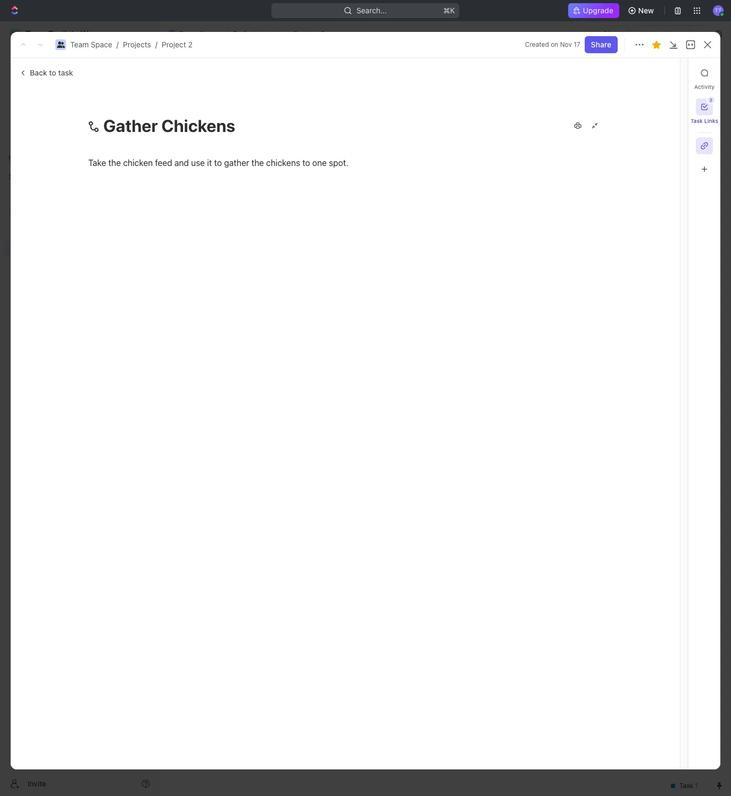 Task type: describe. For each thing, give the bounding box(es) containing it.
1 horizontal spatial project
[[294, 29, 319, 38]]

team for team space
[[179, 29, 197, 38]]

add task
[[654, 68, 686, 77]]

task inside add task button
[[670, 68, 686, 77]]

17
[[574, 40, 580, 48]]

chickens
[[266, 158, 300, 168]]

tt
[[715, 7, 722, 13]]

1 the from the left
[[108, 158, 121, 168]]

spot.
[[329, 158, 348, 168]]

sidebar navigation
[[0, 21, 159, 796]]

to inside "button"
[[49, 68, 56, 77]]

automations
[[640, 29, 684, 38]]

0 vertical spatial share
[[603, 29, 623, 38]]

on
[[551, 40, 558, 48]]

Edit task name text field
[[87, 115, 561, 136]]

upgrade link
[[568, 3, 619, 18]]

0 horizontal spatial project 2 link
[[162, 40, 192, 49]]

share button down upgrade
[[597, 26, 630, 43]]

in
[[197, 150, 204, 158]]

tt button
[[710, 2, 727, 19]]

1 horizontal spatial to
[[214, 158, 222, 168]]

home
[[26, 55, 46, 64]]

0 horizontal spatial projects
[[123, 40, 151, 49]]

1 horizontal spatial projects
[[243, 29, 271, 38]]

take
[[88, 158, 106, 168]]

1 vertical spatial share
[[591, 40, 611, 49]]

and
[[174, 158, 189, 168]]

tree inside sidebar 'navigation'
[[4, 185, 154, 329]]

created on nov 17
[[525, 40, 580, 48]]

team space, , element
[[10, 206, 20, 217]]

take the chicken feed and use it to gather the chickens to one spot.
[[88, 158, 348, 168]]

inbox
[[26, 73, 44, 82]]

task
[[58, 68, 73, 77]]

inbox link
[[4, 70, 154, 87]]

back to task
[[30, 68, 73, 77]]

team space / projects / project 2
[[70, 40, 192, 49]]

gather
[[224, 158, 249, 168]]

new
[[638, 6, 654, 15]]

1 horizontal spatial projects link
[[230, 28, 274, 40]]

0 horizontal spatial team space link
[[70, 40, 112, 49]]

task sidebar navigation tab list
[[691, 64, 718, 178]]

2 the from the left
[[251, 158, 264, 168]]

add task button
[[648, 64, 693, 81]]



Task type: locate. For each thing, give the bounding box(es) containing it.
invite
[[28, 779, 46, 788]]

favorites
[[9, 154, 37, 162]]

task left links
[[691, 118, 703, 124]]

user group image left team space
[[169, 31, 176, 37]]

0 vertical spatial task
[[670, 68, 686, 77]]

share right 17
[[591, 40, 611, 49]]

created
[[525, 40, 549, 48]]

share button right 17
[[585, 36, 618, 53]]

to left one
[[302, 158, 310, 168]]

team space
[[179, 29, 221, 38]]

it
[[207, 158, 212, 168]]

0 horizontal spatial the
[[108, 158, 121, 168]]

0 horizontal spatial to
[[49, 68, 56, 77]]

projects link
[[230, 28, 274, 40], [123, 40, 151, 49]]

project
[[294, 29, 319, 38], [162, 40, 186, 49]]

the right take
[[108, 158, 121, 168]]

2 horizontal spatial to
[[302, 158, 310, 168]]

1 vertical spatial user group image
[[57, 42, 65, 48]]

progress
[[206, 150, 240, 158]]

1 horizontal spatial project 2 link
[[280, 28, 328, 40]]

1 vertical spatial task
[[691, 118, 703, 124]]

space
[[199, 29, 221, 38], [91, 40, 112, 49]]

favorites button
[[4, 152, 41, 165]]

spaces
[[9, 172, 31, 180]]

the right gather at the top left of the page
[[251, 158, 264, 168]]

projects
[[243, 29, 271, 38], [123, 40, 151, 49]]

back to task button
[[15, 64, 79, 81]]

0 vertical spatial space
[[199, 29, 221, 38]]

project 2
[[294, 29, 325, 38]]

2 button
[[696, 97, 715, 115]]

team for team space / projects / project 2
[[70, 40, 89, 49]]

task inside task sidebar navigation tab list
[[691, 118, 703, 124]]

team
[[179, 29, 197, 38], [70, 40, 89, 49]]

1 vertical spatial space
[[91, 40, 112, 49]]

user group image
[[169, 31, 176, 37], [57, 42, 65, 48]]

1 vertical spatial team
[[70, 40, 89, 49]]

space for team space
[[199, 29, 221, 38]]

1 vertical spatial projects
[[123, 40, 151, 49]]

0 vertical spatial projects
[[243, 29, 271, 38]]

to right it
[[214, 158, 222, 168]]

⌘k
[[444, 6, 455, 15]]

upgrade
[[583, 6, 614, 15]]

feed
[[155, 158, 172, 168]]

tree item
[[4, 221, 154, 238]]

to left task
[[49, 68, 56, 77]]

1 vertical spatial project
[[162, 40, 186, 49]]

automations button
[[634, 26, 690, 42]]

chicken
[[123, 158, 153, 168]]

1 horizontal spatial team space link
[[165, 28, 223, 40]]

0 horizontal spatial task
[[670, 68, 686, 77]]

0 horizontal spatial space
[[91, 40, 112, 49]]

1 horizontal spatial the
[[251, 158, 264, 168]]

one
[[312, 158, 327, 168]]

use
[[191, 158, 205, 168]]

1 horizontal spatial team
[[179, 29, 197, 38]]

links
[[704, 118, 718, 124]]

0 horizontal spatial team
[[70, 40, 89, 49]]

0 horizontal spatial projects link
[[123, 40, 151, 49]]

2 inside button
[[710, 97, 712, 103]]

task right add
[[670, 68, 686, 77]]

0 vertical spatial project
[[294, 29, 319, 38]]

0 vertical spatial user group image
[[169, 31, 176, 37]]

/
[[226, 29, 228, 38], [276, 29, 278, 38], [116, 40, 119, 49], [155, 40, 157, 49]]

share down upgrade
[[603, 29, 623, 38]]

activity
[[694, 84, 715, 90]]

task links
[[691, 118, 718, 124]]

0 vertical spatial team
[[179, 29, 197, 38]]

back
[[30, 68, 47, 77]]

0 horizontal spatial project
[[162, 40, 186, 49]]

nov
[[560, 40, 572, 48]]

share
[[603, 29, 623, 38], [591, 40, 611, 49]]

project 2 link
[[280, 28, 328, 40], [162, 40, 192, 49]]

1 horizontal spatial user group image
[[169, 31, 176, 37]]

1 horizontal spatial task
[[691, 118, 703, 124]]

new button
[[623, 2, 660, 19]]

search...
[[357, 6, 387, 15]]

team space link
[[165, 28, 223, 40], [70, 40, 112, 49]]

share button
[[597, 26, 630, 43], [585, 36, 618, 53]]

2
[[321, 29, 325, 38], [188, 40, 192, 49], [710, 97, 712, 103], [253, 150, 257, 158]]

1 horizontal spatial space
[[199, 29, 221, 38]]

space for team space / projects / project 2
[[91, 40, 112, 49]]

home link
[[4, 52, 154, 69]]

the
[[108, 158, 121, 168], [251, 158, 264, 168]]

to
[[49, 68, 56, 77], [214, 158, 222, 168], [302, 158, 310, 168]]

tree
[[4, 185, 154, 329]]

add
[[654, 68, 668, 77]]

in progress
[[197, 150, 240, 158]]

task
[[670, 68, 686, 77], [691, 118, 703, 124]]

user group image up home link
[[57, 42, 65, 48]]

Search tasks... text field
[[599, 121, 705, 137]]

tree item inside sidebar 'navigation'
[[4, 221, 154, 238]]

0 horizontal spatial user group image
[[57, 42, 65, 48]]



Task type: vqa. For each thing, say whether or not it's contained in the screenshot.
the Project 2 link
yes



